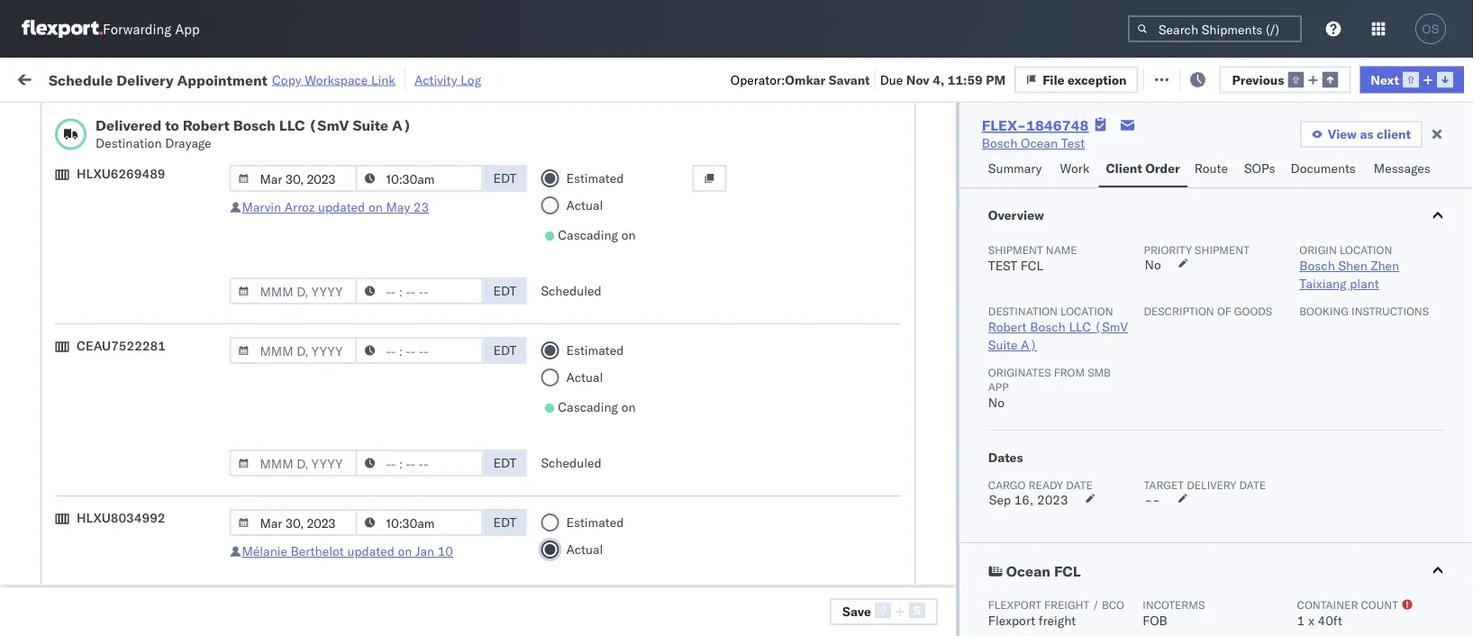 Task type: locate. For each thing, give the bounding box(es) containing it.
schedule
[[49, 71, 113, 89], [41, 210, 95, 226], [41, 250, 95, 266], [41, 299, 95, 315], [41, 329, 95, 345], [41, 409, 95, 425], [41, 457, 95, 473], [41, 567, 95, 583]]

1 horizontal spatial container
[[1298, 598, 1359, 612]]

mélanie berthelot updated on jan 10
[[242, 544, 453, 559]]

0 horizontal spatial suite
[[353, 116, 389, 134]]

bosch ocean test
[[982, 135, 1085, 151], [669, 300, 772, 316], [786, 300, 889, 316], [669, 339, 772, 355], [786, 339, 889, 355], [669, 498, 772, 514], [786, 498, 889, 514]]

flex-1846748 down the shipment
[[995, 260, 1089, 276]]

maeu9736123
[[1228, 577, 1319, 593]]

location up robert bosch llc (smv suite a) link at bottom
[[1061, 304, 1114, 318]]

1 horizontal spatial suite
[[989, 337, 1018, 353]]

confirm pickup from los angeles, ca button
[[41, 487, 256, 525]]

1 flexport demo consignee from the top
[[669, 181, 817, 197]]

angeles, for fifth schedule pickup from los angeles, ca link from the top
[[193, 567, 243, 583]]

0 horizontal spatial numbers
[[1111, 155, 1155, 168]]

0 vertical spatial cascading
[[558, 227, 618, 243]]

2 vertical spatial documents
[[41, 387, 107, 403]]

0 horizontal spatial name
[[701, 147, 730, 161]]

work inside button
[[1061, 160, 1090, 176]]

appointment up ceau7522281
[[148, 299, 222, 315]]

location inside origin location bosch shen zhen taixiang plant
[[1340, 243, 1393, 256]]

flex-1846748 up flex id button
[[982, 116, 1089, 134]]

4 1889466 from the top
[[1034, 538, 1089, 553]]

12:00 am pdt, aug 19, 2022
[[290, 181, 465, 197]]

2 ceau7522281, from the top
[[1111, 299, 1203, 315]]

goods
[[1235, 304, 1273, 318]]

ca for confirm pickup from los angeles, ca link
[[41, 506, 59, 522]]

3 ceau7522281, hlxu6269489, hlxu8034992 from the top
[[1111, 339, 1390, 355]]

pm up mmm d, yyyy text box
[[329, 260, 348, 276]]

suite for delivered to robert bosch llc (smv suite a)
[[353, 116, 389, 134]]

from
[[140, 210, 167, 226], [140, 250, 167, 266], [140, 329, 167, 345], [1055, 366, 1085, 379], [140, 409, 167, 425], [133, 488, 159, 504], [140, 567, 167, 583]]

11:59 pm pst, jan 12, 2023
[[290, 577, 459, 593]]

flex-1889466 up flex-1893174
[[995, 538, 1089, 553]]

3 hlxu6269489, from the top
[[1206, 339, 1299, 355]]

upload customs clearance documents button down workitem button
[[41, 170, 256, 208]]

summary
[[989, 160, 1042, 176]]

1 mmm d, yyyy text field from the top
[[229, 165, 357, 192]]

0 vertical spatial freight
[[1045, 598, 1090, 612]]

clearance down drayage
[[140, 171, 197, 187]]

1 vertical spatial uetu5238478
[[1207, 498, 1295, 513]]

aug
[[384, 181, 408, 197]]

llc inside destination location robert bosch llc (smv suite a)
[[1069, 319, 1092, 335]]

0 vertical spatial container
[[1111, 140, 1159, 154]]

location inside destination location robert bosch llc (smv suite a)
[[1061, 304, 1114, 318]]

1 vertical spatial scheduled
[[541, 455, 602, 471]]

flex-1889466 down originates from smb app no
[[995, 419, 1089, 434]]

flex
[[966, 147, 987, 161]]

work inside 'button'
[[196, 70, 227, 86]]

pickup for first schedule pickup from los angeles, ca link
[[98, 210, 137, 226]]

1 schedule delivery appointment button from the top
[[41, 298, 222, 318]]

2 vertical spatial ceau7522281,
[[1111, 339, 1203, 355]]

smb
[[1088, 366, 1112, 379]]

schedule delivery appointment link up ceau7522281
[[41, 298, 222, 316]]

file up the flex-1846748 link
[[1043, 71, 1065, 87]]

2 upload from the top
[[41, 369, 82, 385]]

name inside shipment name test fcl
[[1046, 243, 1078, 256]]

3 ceau7522281, from the top
[[1111, 339, 1203, 355]]

0 horizontal spatial no
[[423, 112, 437, 125]]

pm down mmm d, yyyy text box
[[329, 339, 348, 355]]

0 horizontal spatial 2023
[[428, 577, 459, 593]]

confirm up confirm delivery
[[41, 488, 88, 504]]

schedule delivery appointment button up confirm pickup from los angeles, ca
[[41, 457, 222, 476]]

updated up 11:59 pm pst, jan 12, 2023
[[347, 544, 395, 559]]

hlxu8034992 up confirm delivery
[[77, 510, 165, 526]]

work up 1660288
[[1061, 160, 1090, 176]]

-- : -- -- text field up the "23,"
[[356, 450, 484, 477]]

ca for first schedule pickup from los angeles, ca link
[[41, 229, 59, 244]]

dec left the "23,"
[[374, 498, 398, 514]]

2 customs from the top
[[86, 369, 136, 385]]

4 edt from the top
[[494, 455, 517, 471]]

2 mmm d, yyyy text field from the top
[[229, 337, 357, 364]]

2 cascading from the top
[[558, 399, 618, 415]]

operator:
[[731, 71, 785, 87]]

location
[[1340, 243, 1393, 256], [1061, 304, 1114, 318]]

schedule delivery appointment up ceau7522281
[[41, 299, 222, 315]]

client name button
[[660, 143, 759, 161]]

(smv inside the delivered to robert bosch llc (smv suite a) destination drayage
[[309, 116, 349, 134]]

1 customs from the top
[[86, 171, 136, 187]]

0 horizontal spatial destination
[[96, 135, 162, 151]]

upload down the workitem
[[41, 171, 82, 187]]

1 vertical spatial hlxu6269489,
[[1206, 299, 1299, 315]]

pm left -- : -- -- text box
[[329, 300, 348, 316]]

4 -- : -- -- text field from the top
[[356, 509, 484, 536]]

1 vertical spatial confirm
[[41, 537, 88, 553]]

ca
[[41, 229, 59, 244], [41, 268, 59, 284], [41, 348, 59, 363], [41, 427, 59, 443], [41, 506, 59, 522], [41, 585, 59, 601]]

4 schedule pickup from los angeles, ca link from the top
[[41, 408, 256, 444]]

client order button
[[1099, 152, 1188, 188]]

1 test123456 from the top
[[1228, 260, 1304, 276]]

test123456 for schedule pickup from los angeles, ca
[[1228, 260, 1304, 276]]

los for third schedule pickup from los angeles, ca link from the top
[[170, 329, 190, 345]]

hlxu6269489, for 2nd schedule pickup from los angeles, ca link from the top of the page
[[1206, 260, 1299, 275]]

to
[[165, 116, 179, 134]]

1 vertical spatial jan
[[382, 577, 402, 593]]

2 clearance from the top
[[140, 369, 197, 385]]

destination inside destination location robert bosch llc (smv suite a)
[[989, 304, 1058, 318]]

0 vertical spatial upload
[[41, 171, 82, 187]]

0 horizontal spatial a)
[[392, 116, 412, 134]]

edt for fourth mmm d, yyyy text field from the top
[[494, 515, 517, 530]]

angeles, for first schedule pickup from los angeles, ca link
[[193, 210, 243, 226]]

1 vertical spatial upload
[[41, 369, 82, 385]]

pst, for 23,
[[344, 498, 371, 514]]

0 vertical spatial app
[[175, 20, 200, 37]]

4 flex-1889466 from the top
[[995, 538, 1089, 553]]

1 ceau7522281, hlxu6269489, hlxu8034992 from the top
[[1111, 260, 1390, 275]]

no right snoozed
[[423, 112, 437, 125]]

2130387
[[1034, 617, 1089, 633]]

demo left bookings
[[719, 577, 753, 593]]

3 schedule pickup from los angeles, ca button from the top
[[41, 329, 256, 366]]

ca inside confirm pickup from los angeles, ca
[[41, 506, 59, 522]]

1 cascading from the top
[[558, 227, 618, 243]]

customs
[[86, 171, 136, 187], [86, 369, 136, 385]]

1 vertical spatial upload customs clearance documents link
[[41, 368, 256, 404]]

4:00
[[290, 498, 318, 514]]

MMM D, YYYY text field
[[229, 278, 357, 305]]

upload customs clearance documents down workitem button
[[41, 171, 197, 205]]

ca for fifth schedule pickup from los angeles, ca link from the top
[[41, 585, 59, 601]]

-- : -- -- text field
[[356, 165, 484, 192], [356, 337, 484, 364], [356, 450, 484, 477], [356, 509, 484, 536]]

schedule pickup from los angeles, ca button
[[41, 210, 256, 247], [41, 249, 256, 287], [41, 329, 256, 366], [41, 408, 256, 446], [41, 567, 256, 604]]

11:59 pm pdt, nov 4, 2022 for third schedule pickup from los angeles, ca link from the top
[[290, 339, 456, 355]]

3 estimated from the top
[[566, 515, 624, 530]]

1 vertical spatial documents
[[41, 189, 107, 205]]

2 confirm from the top
[[41, 537, 88, 553]]

0 vertical spatial (smv
[[309, 116, 349, 134]]

upload customs clearance documents for 1st upload customs clearance documents link
[[41, 171, 197, 205]]

edt for 2nd mmm d, yyyy text field from the top
[[494, 343, 517, 358]]

0 vertical spatial cascading on
[[558, 227, 636, 243]]

1 demo from the top
[[719, 181, 753, 197]]

dec left the 24,
[[375, 538, 399, 553]]

0 vertical spatial lhuu7894563, uetu5238478
[[1111, 418, 1295, 434]]

ceau7522281, for third schedule pickup from los angeles, ca link from the top
[[1111, 339, 1203, 355]]

1 horizontal spatial robert
[[989, 319, 1027, 335]]

origin location bosch shen zhen taixiang plant
[[1300, 243, 1400, 292]]

container up client order
[[1111, 140, 1159, 154]]

due nov 4, 11:59 pm
[[880, 71, 1006, 87]]

0 vertical spatial llc
[[279, 116, 305, 134]]

date right ready at the right
[[1067, 478, 1093, 492]]

numbers inside button
[[1293, 147, 1338, 161]]

0 vertical spatial schedule delivery appointment link
[[41, 298, 222, 316]]

pst, right berthelot
[[345, 538, 372, 553]]

0 horizontal spatial client
[[669, 147, 698, 161]]

description of goods
[[1144, 304, 1273, 318]]

am up marvin arroz updated on may 23
[[329, 181, 349, 197]]

demo
[[719, 181, 753, 197], [719, 577, 753, 593]]

pdt,
[[352, 181, 381, 197], [351, 220, 380, 236], [351, 260, 380, 276], [351, 300, 380, 316], [351, 339, 380, 355]]

1 vertical spatial updated
[[347, 544, 395, 559]]

1889466 down ready at the right
[[1034, 498, 1089, 514]]

1 horizontal spatial jan
[[416, 544, 435, 559]]

customs down ceau7522281
[[86, 369, 136, 385]]

schedule delivery appointment for 11:59 pm pdt, nov 4, 2022
[[41, 299, 222, 315]]

app up import work
[[175, 20, 200, 37]]

1 horizontal spatial no
[[989, 395, 1005, 411]]

5 schedule pickup from los angeles, ca link from the top
[[41, 567, 256, 603]]

upload customs clearance documents down ceau7522281
[[41, 369, 197, 403]]

2 vertical spatial ceau7522281, hlxu6269489, hlxu8034992
[[1111, 339, 1390, 355]]

1889466 for schedule delivery appointment
[[1034, 458, 1089, 474]]

upload
[[41, 171, 82, 187], [41, 369, 82, 385]]

3 uetu5238478 from the top
[[1207, 537, 1295, 553]]

name inside button
[[701, 147, 730, 161]]

3 actual from the top
[[566, 542, 603, 558]]

0 horizontal spatial file exception
[[1043, 71, 1127, 87]]

0 vertical spatial suite
[[353, 116, 389, 134]]

-
[[1145, 492, 1153, 508], [1153, 492, 1161, 508], [930, 617, 937, 633]]

1 1889466 from the top
[[1034, 419, 1089, 434]]

1 vertical spatial name
[[1046, 243, 1078, 256]]

delivered to robert bosch llc (smv suite a) destination drayage
[[96, 116, 412, 151]]

os button
[[1411, 8, 1452, 50]]

1889466 up the 1893174
[[1034, 538, 1089, 553]]

2 schedule delivery appointment link from the top
[[41, 457, 222, 475]]

batch
[[1373, 70, 1409, 86]]

0 vertical spatial schedule delivery appointment button
[[41, 298, 222, 318]]

1 11:59 pm pdt, nov 4, 2022 from the top
[[290, 220, 456, 236]]

0 vertical spatial hlxu6269489,
[[1206, 260, 1299, 275]]

1 resize handle column header from the left
[[258, 140, 279, 636]]

flex- down flex-1893174
[[995, 617, 1034, 633]]

(smv up smb
[[1095, 319, 1129, 335]]

0 horizontal spatial exception
[[1068, 71, 1127, 87]]

llc right in
[[279, 116, 305, 134]]

1 estimated from the top
[[566, 170, 624, 186]]

0 vertical spatial demo
[[719, 181, 753, 197]]

1 horizontal spatial llc
[[1069, 319, 1092, 335]]

1 schedule delivery appointment link from the top
[[41, 298, 222, 316]]

1 confirm from the top
[[41, 488, 88, 504]]

lhuu7894563, up target
[[1111, 418, 1204, 434]]

location up shen
[[1340, 243, 1393, 256]]

confirm inside confirm pickup from los angeles, ca
[[41, 488, 88, 504]]

0 vertical spatial estimated
[[566, 170, 624, 186]]

ca for fourth schedule pickup from los angeles, ca link from the top
[[41, 427, 59, 443]]

1 horizontal spatial 2023
[[1038, 492, 1069, 508]]

1 vertical spatial flexport demo consignee
[[669, 577, 817, 593]]

3 1889466 from the top
[[1034, 498, 1089, 514]]

1 vertical spatial upload customs clearance documents
[[41, 369, 197, 403]]

flexport demo consignee up integration
[[669, 577, 817, 593]]

2 vertical spatial estimated
[[566, 515, 624, 530]]

app down "originates"
[[989, 380, 1009, 393]]

0 vertical spatial destination
[[96, 135, 162, 151]]

0 horizontal spatial jan
[[382, 577, 402, 593]]

1 -- : -- -- text field from the top
[[356, 165, 484, 192]]

container for container count
[[1298, 598, 1359, 612]]

schedule delivery appointment copy workspace link
[[49, 71, 396, 89]]

2 date from the left
[[1240, 478, 1267, 492]]

1846748 up robert bosch llc (smv suite a) link at bottom
[[1034, 300, 1089, 316]]

3 flex-1889466 from the top
[[995, 498, 1089, 514]]

messages button
[[1367, 152, 1441, 188]]

save button
[[830, 599, 938, 626]]

no down "originates"
[[989, 395, 1005, 411]]

1 date from the left
[[1067, 478, 1093, 492]]

hlxu8034992 down plant
[[1302, 299, 1390, 315]]

4 schedule pickup from los angeles, ca from the top
[[41, 409, 243, 443]]

2 vertical spatial no
[[989, 395, 1005, 411]]

1 upload from the top
[[41, 171, 82, 187]]

summary button
[[981, 152, 1053, 188]]

3 schedule pickup from los angeles, ca from the top
[[41, 329, 243, 363]]

container up the 40ft
[[1298, 598, 1359, 612]]

0 vertical spatial scheduled
[[541, 283, 602, 299]]

updated down 12:00
[[318, 199, 365, 215]]

documents
[[1291, 160, 1357, 176], [41, 189, 107, 205], [41, 387, 107, 403]]

2 1889466 from the top
[[1034, 458, 1089, 474]]

1 upload customs clearance documents from the top
[[41, 171, 197, 205]]

1 vertical spatial suite
[[989, 337, 1018, 353]]

2 vertical spatial actual
[[566, 542, 603, 558]]

los for fourth schedule pickup from los angeles, ca link from the top
[[170, 409, 190, 425]]

1 hlxu6269489, from the top
[[1206, 260, 1299, 275]]

ready
[[137, 112, 169, 125]]

bosch inside the delivered to robert bosch llc (smv suite a) destination drayage
[[233, 116, 276, 134]]

2 -- : -- -- text field from the top
[[356, 337, 484, 364]]

flex- up "originates"
[[995, 339, 1034, 355]]

0 vertical spatial robert
[[183, 116, 230, 134]]

appointment for 11:59 pm pdt, nov 4, 2022
[[148, 299, 222, 315]]

angeles, inside confirm pickup from los angeles, ca
[[186, 488, 236, 504]]

test
[[989, 258, 1018, 274]]

ocean
[[1021, 135, 1058, 151], [552, 181, 589, 197], [552, 220, 589, 236], [552, 300, 589, 316], [708, 300, 745, 316], [825, 300, 862, 316], [552, 339, 589, 355], [708, 339, 745, 355], [825, 339, 862, 355], [552, 379, 589, 395], [552, 419, 589, 434], [552, 458, 589, 474], [552, 498, 589, 514], [708, 498, 745, 514], [825, 498, 862, 514], [552, 538, 589, 553], [1007, 563, 1051, 581], [552, 577, 589, 593]]

1 vertical spatial schedule delivery appointment button
[[41, 457, 222, 476]]

suite inside the delivered to robert bosch llc (smv suite a) destination drayage
[[353, 116, 389, 134]]

dec left 13,
[[382, 458, 406, 474]]

bosch inside destination location robert bosch llc (smv suite a)
[[1031, 319, 1066, 335]]

1 vertical spatial (smv
[[1095, 319, 1129, 335]]

1 schedule delivery appointment from the top
[[41, 299, 222, 315]]

workspace
[[305, 72, 368, 87]]

confirm for confirm delivery
[[41, 537, 88, 553]]

schedule delivery appointment button for 11:59 pm pdt, nov 4, 2022
[[41, 298, 222, 318]]

0 horizontal spatial work
[[196, 70, 227, 86]]

1889466 down originates from smb app no
[[1034, 419, 1089, 434]]

angeles, for fourth schedule pickup from los angeles, ca link from the top
[[193, 409, 243, 425]]

deadline
[[290, 147, 334, 161]]

llc for to
[[279, 116, 305, 134]]

flex-1893174 button
[[966, 573, 1092, 598], [966, 573, 1092, 598]]

0 horizontal spatial llc
[[279, 116, 305, 134]]

2 test123456 from the top
[[1228, 300, 1304, 316]]

1 vertical spatial estimated
[[566, 343, 624, 358]]

a) inside the delivered to robert bosch llc (smv suite a) destination drayage
[[392, 116, 412, 134]]

1660288
[[1034, 181, 1089, 197]]

1 clearance from the top
[[140, 171, 197, 187]]

0 vertical spatial ceau7522281,
[[1111, 260, 1203, 275]]

1 vertical spatial cascading on
[[558, 399, 636, 415]]

4 ca from the top
[[41, 427, 59, 443]]

schedule pickup from los angeles, ca for 2nd schedule pickup from los angeles, ca link from the top of the page
[[41, 250, 243, 284]]

1 horizontal spatial work
[[1061, 160, 1090, 176]]

1 horizontal spatial a)
[[1021, 337, 1038, 353]]

1 vertical spatial a)
[[1021, 337, 1038, 353]]

robert up drayage
[[183, 116, 230, 134]]

cascading on
[[558, 227, 636, 243], [558, 399, 636, 415]]

pickup
[[98, 210, 137, 226], [98, 250, 137, 266], [98, 329, 137, 345], [98, 409, 137, 425], [91, 488, 130, 504], [98, 567, 137, 583]]

-- : -- -- text field for 2nd mmm d, yyyy text field from the top
[[356, 337, 484, 364]]

0 vertical spatial clearance
[[140, 171, 197, 187]]

MMM D, YYYY text field
[[229, 165, 357, 192], [229, 337, 357, 364], [229, 450, 357, 477], [229, 509, 357, 536]]

ceau7522281, hlxu6269489, hlxu8034992 for third schedule pickup from los angeles, ca link from the top
[[1111, 339, 1390, 355]]

appointment
[[177, 71, 268, 89], [148, 299, 222, 315], [148, 457, 222, 473]]

no inside originates from smb app no
[[989, 395, 1005, 411]]

2 horizontal spatial no
[[1145, 257, 1162, 273]]

1889466
[[1034, 419, 1089, 434], [1034, 458, 1089, 474], [1034, 498, 1089, 514], [1034, 538, 1089, 553]]

1 vertical spatial destination
[[989, 304, 1058, 318]]

(smv inside destination location robert bosch llc (smv suite a)
[[1095, 319, 1129, 335]]

1 actual from the top
[[566, 197, 603, 213]]

dec for 23,
[[374, 498, 398, 514]]

flex-1660288 button
[[966, 176, 1092, 201], [966, 176, 1092, 201]]

24,
[[402, 538, 422, 553]]

1 vertical spatial schedule delivery appointment
[[41, 457, 222, 473]]

2 flex-1889466 from the top
[[995, 458, 1089, 474]]

1 vertical spatial upload customs clearance documents button
[[41, 368, 256, 406]]

0 vertical spatial name
[[701, 147, 730, 161]]

shipment
[[1195, 243, 1250, 256]]

2 vertical spatial uetu5238478
[[1207, 537, 1295, 553]]

documents inside button
[[1291, 160, 1357, 176]]

test123456 down taixiang
[[1228, 300, 1304, 316]]

2 11:59 pm pdt, nov 4, 2022 from the top
[[290, 260, 456, 276]]

clearance for 1st upload customs clearance documents link
[[140, 171, 197, 187]]

work right import
[[196, 70, 227, 86]]

file down search shipments (/) text field
[[1167, 70, 1189, 86]]

1 vertical spatial app
[[989, 380, 1009, 393]]

a) for destination location
[[1021, 337, 1038, 353]]

3 lhuu7894563, from the top
[[1111, 537, 1204, 553]]

2 hlxu6269489, from the top
[[1206, 299, 1299, 315]]

schedule delivery appointment link for 11:59 pm pst, dec 13, 2022
[[41, 457, 222, 475]]

-- : -- -- text field down -- : -- -- text box
[[356, 337, 484, 364]]

uetu5238478 for 4:00 pm pst, dec 23, 2022
[[1207, 498, 1295, 513]]

actual
[[566, 197, 603, 213], [566, 370, 603, 385], [566, 542, 603, 558]]

5 ca from the top
[[41, 506, 59, 522]]

sops
[[1245, 160, 1276, 176]]

appointment up confirm pickup from los angeles, ca link
[[148, 457, 222, 473]]

5 schedule pickup from los angeles, ca from the top
[[41, 567, 243, 601]]

0 vertical spatial location
[[1340, 243, 1393, 256]]

suite for destination location
[[989, 337, 1018, 353]]

llc inside the delivered to robert bosch llc (smv suite a) destination drayage
[[279, 116, 305, 134]]

estimated
[[566, 170, 624, 186], [566, 343, 624, 358], [566, 515, 624, 530]]

view as client button
[[1301, 121, 1423, 148]]

robert inside the delivered to robert bosch llc (smv suite a) destination drayage
[[183, 116, 230, 134]]

bosch ocean test link
[[982, 134, 1085, 152]]

drayage
[[165, 135, 211, 151]]

11:59 pm pdt, nov 4, 2022 for 2nd schedule pickup from los angeles, ca link from the top of the page
[[290, 260, 456, 276]]

pdt, for 1st upload customs clearance documents link
[[352, 181, 381, 197]]

2 ca from the top
[[41, 268, 59, 284]]

lhuu7894563, down target
[[1111, 498, 1204, 513]]

1 vertical spatial schedule delivery appointment link
[[41, 457, 222, 475]]

6:00
[[290, 538, 318, 553]]

no down priority
[[1145, 257, 1162, 273]]

2 schedule pickup from los angeles, ca from the top
[[41, 250, 243, 284]]

1 horizontal spatial file exception
[[1167, 70, 1251, 86]]

2 schedule delivery appointment from the top
[[41, 457, 222, 473]]

4, for 2nd schedule pickup from los angeles, ca link from the top of the page
[[410, 260, 421, 276]]

exception down search shipments (/) text field
[[1192, 70, 1251, 86]]

4:00 pm pst, dec 23, 2022
[[290, 498, 455, 514]]

2 vertical spatial lhuu7894563, uetu5238478
[[1111, 537, 1295, 553]]

2 uetu5238478 from the top
[[1207, 498, 1295, 513]]

mélanie
[[242, 544, 288, 559]]

0 horizontal spatial app
[[175, 20, 200, 37]]

bosch
[[233, 116, 276, 134], [982, 135, 1018, 151], [1300, 258, 1336, 274], [669, 300, 705, 316], [786, 300, 822, 316], [1031, 319, 1066, 335], [669, 339, 705, 355], [786, 339, 822, 355], [669, 498, 705, 514], [786, 498, 822, 514]]

pickup for fifth schedule pickup from los angeles, ca link from the top
[[98, 567, 137, 583]]

3 resize handle column header from the left
[[521, 140, 543, 636]]

schedule pickup from los angeles, ca link
[[41, 210, 256, 246], [41, 249, 256, 285], [41, 329, 256, 365], [41, 408, 256, 444], [41, 567, 256, 603]]

schedule delivery appointment up confirm pickup from los angeles, ca
[[41, 457, 222, 473]]

los for confirm pickup from los angeles, ca link
[[163, 488, 183, 504]]

destination down delivered
[[96, 135, 162, 151]]

container inside button
[[1111, 140, 1159, 154]]

flex-1889466 for schedule delivery appointment
[[995, 458, 1089, 474]]

1 lhuu7894563, uetu5238478 from the top
[[1111, 418, 1295, 434]]

(smv up deadline
[[309, 116, 349, 134]]

hlxu6269489
[[77, 166, 165, 182]]

name
[[701, 147, 730, 161], [1046, 243, 1078, 256]]

account
[[879, 617, 926, 633]]

shen
[[1339, 258, 1368, 274]]

-- : -- -- text field up the 24,
[[356, 509, 484, 536]]

2 vertical spatial lhuu7894563,
[[1111, 537, 1204, 553]]

los inside confirm pickup from los angeles, ca
[[163, 488, 183, 504]]

route
[[1195, 160, 1229, 176]]

delivery
[[1187, 478, 1237, 492]]

4 11:59 pm pdt, nov 4, 2022 from the top
[[290, 339, 456, 355]]

freight
[[1045, 598, 1090, 612], [1039, 613, 1077, 629]]

0 vertical spatial uetu5238478
[[1207, 418, 1295, 434]]

0 vertical spatial schedule delivery appointment
[[41, 299, 222, 315]]

a) inside destination location robert bosch llc (smv suite a)
[[1021, 337, 1038, 353]]

3 edt from the top
[[494, 343, 517, 358]]

3 -- : -- -- text field from the top
[[356, 450, 484, 477]]

originates from smb app no
[[989, 366, 1112, 411]]

customs down workitem button
[[86, 171, 136, 187]]

robert up "originates"
[[989, 319, 1027, 335]]

(smv for delivered to robert bosch llc (smv suite a)
[[309, 116, 349, 134]]

2 demo from the top
[[719, 577, 753, 593]]

1889466 for schedule pickup from los angeles, ca
[[1034, 419, 1089, 434]]

pickup inside confirm pickup from los angeles, ca
[[91, 488, 130, 504]]

1 horizontal spatial name
[[1046, 243, 1078, 256]]

2 vertical spatial dec
[[375, 538, 399, 553]]

resize handle column header
[[258, 140, 279, 636], [458, 140, 480, 636], [521, 140, 543, 636], [638, 140, 660, 636], [755, 140, 777, 636], [936, 140, 957, 636], [1080, 140, 1102, 636], [1197, 140, 1219, 636], [1422, 140, 1444, 636], [1441, 140, 1463, 636]]

berthelot
[[291, 544, 344, 559]]

0 vertical spatial actual
[[566, 197, 603, 213]]

pst, up 6:00 am pst, dec 24, 2022
[[344, 498, 371, 514]]

client for client name
[[669, 147, 698, 161]]

2 lhuu7894563, from the top
[[1111, 498, 1204, 513]]

2023
[[1038, 492, 1069, 508], [428, 577, 459, 593]]

2 upload customs clearance documents from the top
[[41, 369, 197, 403]]

numbers inside container numbers
[[1111, 155, 1155, 168]]

test123456
[[1228, 260, 1304, 276], [1228, 300, 1304, 316]]

from inside confirm pickup from los angeles, ca
[[133, 488, 159, 504]]

nov for schedule delivery appointment link related to 11:59 pm pdt, nov 4, 2022
[[383, 300, 407, 316]]

uetu5238478 up delivery
[[1207, 418, 1295, 434]]

numbers
[[1293, 147, 1338, 161], [1111, 155, 1155, 168]]

1 horizontal spatial date
[[1240, 478, 1267, 492]]

(smv for destination location
[[1095, 319, 1129, 335]]

1 vertical spatial freight
[[1039, 613, 1077, 629]]

pickup for confirm pickup from los angeles, ca link
[[91, 488, 130, 504]]

container for container numbers
[[1111, 140, 1159, 154]]

edt for mmm d, yyyy text box
[[494, 283, 517, 299]]

overview button
[[960, 188, 1474, 242]]

2 lhuu7894563, uetu5238478 from the top
[[1111, 498, 1295, 513]]

6 ca from the top
[[41, 585, 59, 601]]

delivery up ceau7522281
[[98, 299, 144, 315]]

destination up robert bosch llc (smv suite a) link at bottom
[[989, 304, 1058, 318]]

1 schedule pickup from los angeles, ca from the top
[[41, 210, 243, 244]]

app
[[175, 20, 200, 37], [989, 380, 1009, 393]]

0 vertical spatial flexport demo consignee
[[669, 181, 817, 197]]

risk
[[372, 70, 393, 86]]

ceau7522281, hlxu6269489, hlxu8034992 for 2nd schedule pickup from los angeles, ca link from the top of the page
[[1111, 260, 1390, 275]]

appointment for 11:59 pm pst, dec 13, 2022
[[148, 457, 222, 473]]

1846748
[[1027, 116, 1089, 134], [1034, 220, 1089, 236], [1034, 260, 1089, 276], [1034, 300, 1089, 316], [1034, 339, 1089, 355], [1034, 379, 1089, 395]]

mmm d, yyyy text field up 6:00
[[229, 509, 357, 536]]

overview
[[989, 207, 1045, 223]]

1 horizontal spatial client
[[1107, 160, 1143, 176]]

1 ceau7522281, from the top
[[1111, 260, 1203, 275]]

1 cascading on from the top
[[558, 227, 636, 243]]

am for pdt,
[[329, 181, 349, 197]]

1 vertical spatial work
[[1061, 160, 1090, 176]]

lhuu7894563, up msdu7304509
[[1111, 537, 1204, 553]]

schedule delivery appointment link for 11:59 pm pdt, nov 4, 2022
[[41, 298, 222, 316]]

pm up 4:00 pm pst, dec 23, 2022
[[329, 458, 348, 474]]

-- : -- -- text field for first mmm d, yyyy text field
[[356, 165, 484, 192]]

destination inside the delivered to robert bosch llc (smv suite a) destination drayage
[[96, 135, 162, 151]]

2 upload customs clearance documents link from the top
[[41, 368, 256, 404]]

suite inside destination location robert bosch llc (smv suite a)
[[989, 337, 1018, 353]]

test123456 up goods
[[1228, 260, 1304, 276]]

suite up deadline button
[[353, 116, 389, 134]]

1889466 up ready at the right
[[1034, 458, 1089, 474]]

from for confirm pickup from los angeles, ca link
[[133, 488, 159, 504]]

pdt, for third schedule pickup from los angeles, ca link from the top
[[351, 339, 380, 355]]

robert inside destination location robert bosch llc (smv suite a)
[[989, 319, 1027, 335]]

10 resize handle column header from the left
[[1441, 140, 1463, 636]]

1 edt from the top
[[494, 170, 517, 186]]

0 vertical spatial customs
[[86, 171, 136, 187]]

0 horizontal spatial container
[[1111, 140, 1159, 154]]

5 edt from the top
[[494, 515, 517, 530]]

3 lhuu7894563, uetu5238478 from the top
[[1111, 537, 1295, 553]]

0 vertical spatial updated
[[318, 199, 365, 215]]

2 estimated from the top
[[566, 343, 624, 358]]

2 resize handle column header from the left
[[458, 140, 480, 636]]

edt for 3rd mmm d, yyyy text field
[[494, 455, 517, 471]]

documents down view
[[1291, 160, 1357, 176]]

nov for first schedule pickup from los angeles, ca link
[[383, 220, 407, 236]]

container
[[1111, 140, 1159, 154], [1298, 598, 1359, 612]]

0 vertical spatial 2023
[[1038, 492, 1069, 508]]

delivery down confirm pickup from los angeles, ca
[[91, 537, 137, 553]]

workitem button
[[11, 143, 261, 161]]

2023 right 12,
[[428, 577, 459, 593]]

ca for 2nd schedule pickup from los angeles, ca link from the top of the page
[[41, 268, 59, 284]]

mmm d, yyyy text field up 4:00
[[229, 450, 357, 477]]

delivery up confirm pickup from los angeles, ca
[[98, 457, 144, 473]]

progress
[[281, 112, 326, 125]]

jan left 12,
[[382, 577, 402, 593]]

pst,
[[351, 458, 379, 474], [344, 498, 371, 514], [345, 538, 372, 553], [351, 577, 379, 593]]

pdt, for first schedule pickup from los angeles, ca link
[[351, 220, 380, 236]]

scheduled for hlxu6269489
[[541, 283, 602, 299]]

1 vertical spatial actual
[[566, 370, 603, 385]]

0 horizontal spatial location
[[1061, 304, 1114, 318]]

upload for second upload customs clearance documents button from the bottom of the page
[[41, 171, 82, 187]]

1 scheduled from the top
[[541, 283, 602, 299]]

incoterms fob
[[1143, 598, 1205, 629]]

edt for first mmm d, yyyy text field
[[494, 170, 517, 186]]

work,
[[189, 112, 218, 125]]

1 vertical spatial lhuu7894563, uetu5238478
[[1111, 498, 1295, 513]]

2023 down ready at the right
[[1038, 492, 1069, 508]]

1 vertical spatial demo
[[719, 577, 753, 593]]

1 vertical spatial llc
[[1069, 319, 1092, 335]]

2 edt from the top
[[494, 283, 517, 299]]

1 vertical spatial container
[[1298, 598, 1359, 612]]

fcl inside ocean fcl button
[[1055, 563, 1081, 581]]

ocean fcl button
[[960, 544, 1474, 598]]



Task type: vqa. For each thing, say whether or not it's contained in the screenshot.
CEAU7522281's Cascading on
yes



Task type: describe. For each thing, give the bounding box(es) containing it.
4 mmm d, yyyy text field from the top
[[229, 509, 357, 536]]

container numbers
[[1111, 140, 1159, 168]]

1 lhuu7894563, from the top
[[1111, 418, 1204, 434]]

bookings
[[786, 577, 839, 593]]

clearance for 1st upload customs clearance documents link from the bottom
[[140, 369, 197, 385]]

marvin arroz updated on may 23
[[242, 199, 429, 215]]

omkar
[[785, 71, 826, 87]]

5 schedule pickup from los angeles, ca button from the top
[[41, 567, 256, 604]]

-- : -- -- text field for 3rd mmm d, yyyy text field
[[356, 450, 484, 477]]

pm right 4:00
[[321, 498, 341, 514]]

pm down mélanie berthelot updated on jan 10 button
[[329, 577, 348, 593]]

bosch inside origin location bosch shen zhen taixiang plant
[[1300, 258, 1336, 274]]

flexport demo consignee for flex-1893174
[[669, 577, 817, 593]]

lhuu7894563, uetu5238478 for 6:00 am pst, dec 24, 2022
[[1111, 537, 1295, 553]]

ocean fcl inside button
[[1007, 563, 1081, 581]]

flex- down robert bosch llc (smv suite a) link at bottom
[[995, 379, 1034, 395]]

1846748 up originates from smb app no
[[1034, 339, 1089, 355]]

1 schedule pickup from los angeles, ca link from the top
[[41, 210, 256, 246]]

from for third schedule pickup from los angeles, ca link from the top
[[140, 329, 167, 345]]

9 resize handle column header from the left
[[1422, 140, 1444, 636]]

from inside originates from smb app no
[[1055, 366, 1085, 379]]

may
[[386, 199, 410, 215]]

work button
[[1053, 152, 1099, 188]]

pst, for 12,
[[351, 577, 379, 593]]

from for fourth schedule pickup from los angeles, ca link from the top
[[140, 409, 167, 425]]

1 horizontal spatial exception
[[1192, 70, 1251, 86]]

1 abcdefg78456546 from the top
[[1228, 419, 1349, 434]]

flex id button
[[957, 143, 1084, 161]]

app inside originates from smb app no
[[989, 380, 1009, 393]]

7 resize handle column header from the left
[[1080, 140, 1102, 636]]

priority
[[1144, 243, 1193, 256]]

mbl/mawb numbers button
[[1219, 143, 1426, 161]]

updated for arroz
[[318, 199, 365, 215]]

-- : -- -- text field for fourth mmm d, yyyy text field from the top
[[356, 509, 484, 536]]

location for zhen
[[1340, 243, 1393, 256]]

workitem
[[20, 147, 67, 161]]

ymluw236679313
[[1228, 181, 1344, 197]]

10
[[438, 544, 453, 559]]

--
[[1145, 492, 1161, 508]]

flex- up the shipment
[[995, 220, 1034, 236]]

flex-1846748 down robert bosch llc (smv suite a) link at bottom
[[995, 379, 1089, 395]]

flex- down test
[[995, 300, 1034, 316]]

actual for marvin arroz updated on may 23
[[566, 197, 603, 213]]

instructions
[[1352, 304, 1430, 318]]

cargo
[[989, 478, 1026, 492]]

client order
[[1107, 160, 1181, 176]]

mbl/mawb
[[1228, 147, 1291, 161]]

flex id
[[966, 147, 1000, 161]]

flex- up the dates on the right of page
[[995, 419, 1034, 434]]

name for client name
[[701, 147, 730, 161]]

fcl inside shipment name test fcl
[[1021, 258, 1044, 274]]

oper
[[1453, 147, 1474, 161]]

8 resize handle column header from the left
[[1197, 140, 1219, 636]]

import work
[[152, 70, 227, 86]]

log
[[461, 72, 481, 87]]

schedule pickup from los angeles, ca for fifth schedule pickup from los angeles, ca link from the top
[[41, 567, 243, 601]]

origin
[[1300, 243, 1338, 256]]

Search Work text field
[[868, 64, 1065, 91]]

0 vertical spatial appointment
[[177, 71, 268, 89]]

consignee for flex-1660288
[[756, 181, 817, 197]]

pickup for third schedule pickup from los angeles, ca link from the top
[[98, 329, 137, 345]]

nov for 2nd schedule pickup from los angeles, ca link from the top of the page
[[383, 260, 407, 276]]

bco
[[1102, 598, 1125, 612]]

name for shipment name test fcl
[[1046, 243, 1078, 256]]

11:59 pm pst, dec 13, 2022
[[290, 458, 463, 474]]

uetu5238478 for 6:00 am pst, dec 24, 2022
[[1207, 537, 1295, 553]]

4, for first schedule pickup from los angeles, ca link
[[410, 220, 421, 236]]

status
[[97, 112, 129, 125]]

/
[[1093, 598, 1100, 612]]

1846748 up flex id button
[[1027, 116, 1089, 134]]

12,
[[405, 577, 425, 593]]

los for fifth schedule pickup from los angeles, ca link from the top
[[170, 567, 190, 583]]

1846748 down the shipment
[[1034, 260, 1089, 276]]

robert for delivered
[[183, 116, 230, 134]]

Search Shipments (/) text field
[[1129, 15, 1303, 42]]

3 11:59 pm pdt, nov 4, 2022 from the top
[[290, 300, 456, 316]]

save
[[843, 604, 872, 619]]

flex- up the cargo
[[995, 458, 1034, 474]]

consignee for flex-1893174
[[756, 577, 817, 593]]

2 schedule pickup from los angeles, ca button from the top
[[41, 249, 256, 287]]

4 schedule pickup from los angeles, ca button from the top
[[41, 408, 256, 446]]

:
[[129, 112, 132, 125]]

marvin arroz updated on may 23 button
[[242, 199, 429, 215]]

dec for 13,
[[382, 458, 406, 474]]

forwarding app link
[[22, 20, 200, 38]]

documents for 1st upload customs clearance documents link
[[41, 189, 107, 205]]

upload for second upload customs clearance documents button
[[41, 369, 82, 385]]

2 actual from the top
[[566, 370, 603, 385]]

flex- up id
[[982, 116, 1027, 134]]

flexport demo consignee for flex-1660288
[[669, 181, 817, 197]]

3 mmm d, yyyy text field from the top
[[229, 450, 357, 477]]

flex- down 16,
[[995, 538, 1034, 553]]

(0)
[[292, 70, 316, 86]]

dates
[[989, 450, 1024, 466]]

angeles, for confirm pickup from los angeles, ca link
[[186, 488, 236, 504]]

0 horizontal spatial file
[[1043, 71, 1065, 87]]

ceau7522281, for 2nd schedule pickup from los angeles, ca link from the top of the page
[[1111, 260, 1203, 275]]

flex- down the cargo
[[995, 498, 1034, 514]]

2 upload customs clearance documents button from the top
[[41, 368, 256, 406]]

status : ready for work, blocked, in progress
[[97, 112, 326, 125]]

client for client order
[[1107, 160, 1143, 176]]

test123456 for schedule delivery appointment
[[1228, 300, 1304, 316]]

customs for second upload customs clearance documents button from the bottom of the page
[[86, 171, 136, 187]]

updated for berthelot
[[347, 544, 395, 559]]

11:59 pm pdt, nov 4, 2022 for first schedule pickup from los angeles, ca link
[[290, 220, 456, 236]]

flex- up 'lagerfeld'
[[995, 577, 1034, 593]]

date for sep 16, 2023
[[1067, 478, 1093, 492]]

demo for flex-1893174
[[719, 577, 753, 593]]

documents for 1st upload customs clearance documents link from the bottom
[[41, 387, 107, 403]]

pm down marvin arroz updated on may 23
[[329, 220, 348, 236]]

cascading for hlxu6269489
[[558, 227, 618, 243]]

gvcu5265864
[[1111, 617, 1199, 632]]

forwarding
[[103, 20, 172, 37]]

omk
[[1453, 300, 1474, 316]]

cascading for ceau7522281
[[558, 399, 618, 415]]

destination location robert bosch llc (smv suite a)
[[989, 304, 1129, 353]]

12:00
[[290, 181, 325, 197]]

flexport. image
[[22, 20, 103, 38]]

msdu7304509
[[1111, 577, 1202, 593]]

flex-1846748 up shipment name test fcl at top right
[[995, 220, 1089, 236]]

lhuu7894563, uetu5238478 for 4:00 pm pst, dec 23, 2022
[[1111, 498, 1295, 513]]

lagerfeld
[[967, 617, 1021, 633]]

copy workspace link button
[[272, 72, 396, 87]]

delivery up ready
[[117, 71, 174, 89]]

5 resize handle column header from the left
[[755, 140, 777, 636]]

plant
[[1351, 276, 1380, 292]]

consignee up save button
[[869, 577, 930, 593]]

deadline button
[[281, 143, 462, 161]]

dec for 24,
[[375, 538, 399, 553]]

activity log button
[[415, 69, 481, 91]]

1 upload customs clearance documents link from the top
[[41, 170, 256, 206]]

numbers for container numbers
[[1111, 155, 1155, 168]]

1 upload customs clearance documents button from the top
[[41, 170, 256, 208]]

-- : -- -- text field
[[356, 278, 484, 305]]

flex- down the shipment
[[995, 260, 1034, 276]]

los for 2nd schedule pickup from los angeles, ca link from the top of the page
[[170, 250, 190, 266]]

1 schedule pickup from los angeles, ca button from the top
[[41, 210, 256, 247]]

from for 2nd schedule pickup from los angeles, ca link from the top of the page
[[140, 250, 167, 266]]

2 ceau7522281, hlxu6269489, hlxu8034992 from the top
[[1111, 299, 1390, 315]]

view as client
[[1329, 126, 1412, 142]]

hlxu6269489, for third schedule pickup from los angeles, ca link from the top
[[1206, 339, 1299, 355]]

integration test account - karl lagerfeld
[[786, 617, 1021, 633]]

0 vertical spatial jan
[[416, 544, 435, 559]]

flex-1893174
[[995, 577, 1089, 593]]

messages
[[1375, 160, 1431, 176]]

as
[[1361, 126, 1374, 142]]

pst, for 24,
[[345, 538, 372, 553]]

23,
[[401, 498, 421, 514]]

lhuu7894563, for 6:00 am pst, dec 24, 2022
[[1111, 537, 1204, 553]]

cascading on for ceau7522281
[[558, 399, 636, 415]]

customs for second upload customs clearance documents button
[[86, 369, 136, 385]]

schedule delivery appointment for 11:59 pm pst, dec 13, 2022
[[41, 457, 222, 473]]

hlxu8034992 down booking instructions
[[1302, 339, 1390, 355]]

os
[[1423, 22, 1440, 36]]

from for fifth schedule pickup from los angeles, ca link from the top
[[140, 567, 167, 583]]

previous button
[[1220, 66, 1352, 93]]

pdt, for 2nd schedule pickup from los angeles, ca link from the top of the page
[[351, 260, 380, 276]]

estimated for marvin arroz updated on may 23
[[566, 170, 624, 186]]

ready
[[1029, 478, 1064, 492]]

6 resize handle column header from the left
[[936, 140, 957, 636]]

cargo ready date
[[989, 478, 1093, 492]]

sep 16, 2023
[[990, 492, 1069, 508]]

23
[[414, 199, 429, 215]]

nov for third schedule pickup from los angeles, ca link from the top
[[383, 339, 407, 355]]

from for first schedule pickup from los angeles, ca link
[[140, 210, 167, 226]]

fob
[[1143, 613, 1168, 629]]

container count
[[1298, 598, 1399, 612]]

hlxu8034992 up plant
[[1302, 260, 1390, 275]]

schedule pickup from los angeles, ca for third schedule pickup from los angeles, ca link from the top
[[41, 329, 243, 363]]

flex-1889466 for schedule pickup from los angeles, ca
[[995, 419, 1089, 434]]

forwarding app
[[103, 20, 200, 37]]

1 uetu5238478 from the top
[[1207, 418, 1295, 434]]

of
[[1218, 304, 1232, 318]]

actual for mélanie berthelot updated on jan 10
[[566, 542, 603, 558]]

1846748 down robert bosch llc (smv suite a) link at bottom
[[1034, 379, 1089, 395]]

confirm pickup from los angeles, ca link
[[41, 487, 256, 523]]

my
[[18, 65, 47, 90]]

1 horizontal spatial file
[[1167, 70, 1189, 86]]

1 vertical spatial 2023
[[428, 577, 459, 593]]

flex-1846748 up "originates"
[[995, 339, 1089, 355]]

am for pst,
[[321, 538, 342, 553]]

4 resize handle column header from the left
[[638, 140, 660, 636]]

numbers for mbl/mawb numbers
[[1293, 147, 1338, 161]]

pm up the flex-1846748 link
[[986, 71, 1006, 87]]

3 schedule pickup from los angeles, ca link from the top
[[41, 329, 256, 365]]

count
[[1362, 598, 1399, 612]]

route button
[[1188, 152, 1238, 188]]

target
[[1144, 478, 1185, 492]]

actions
[[1420, 147, 1457, 161]]

schedule delivery appointment button for 11:59 pm pst, dec 13, 2022
[[41, 457, 222, 476]]

schedule pickup from los angeles, ca for first schedule pickup from los angeles, ca link
[[41, 210, 243, 244]]

upload customs clearance documents for 1st upload customs clearance documents link from the bottom
[[41, 369, 197, 403]]

delivered
[[96, 116, 162, 134]]

1893174
[[1034, 577, 1089, 593]]

4, for third schedule pickup from los angeles, ca link from the top
[[410, 339, 421, 355]]

1846748 down 1660288
[[1034, 220, 1089, 236]]

flex- down summary on the top right of the page
[[995, 181, 1034, 197]]

flex-1846748 up robert bosch llc (smv suite a) link at bottom
[[995, 300, 1089, 316]]

mbl/mawb numbers
[[1228, 147, 1338, 161]]

taixiang
[[1300, 276, 1347, 292]]

2 abcdefg78456546 from the top
[[1228, 538, 1349, 553]]

16,
[[1015, 492, 1034, 508]]

confirm for confirm pickup from los angeles, ca
[[41, 488, 88, 504]]

maeu9408431
[[1228, 617, 1319, 633]]

ocean inside button
[[1007, 563, 1051, 581]]

next
[[1371, 71, 1400, 87]]

pst, for 13,
[[351, 458, 379, 474]]

location for llc
[[1061, 304, 1114, 318]]

los for first schedule pickup from los angeles, ca link
[[170, 210, 190, 226]]

robert for destination
[[989, 319, 1027, 335]]

flex-1889466 for confirm pickup from los angeles, ca
[[995, 498, 1089, 514]]

2 schedule pickup from los angeles, ca link from the top
[[41, 249, 256, 285]]

pickup for fourth schedule pickup from los angeles, ca link from the top
[[98, 409, 137, 425]]

marvin
[[242, 199, 281, 215]]

mélanie berthelot updated on jan 10 button
[[242, 544, 453, 559]]



